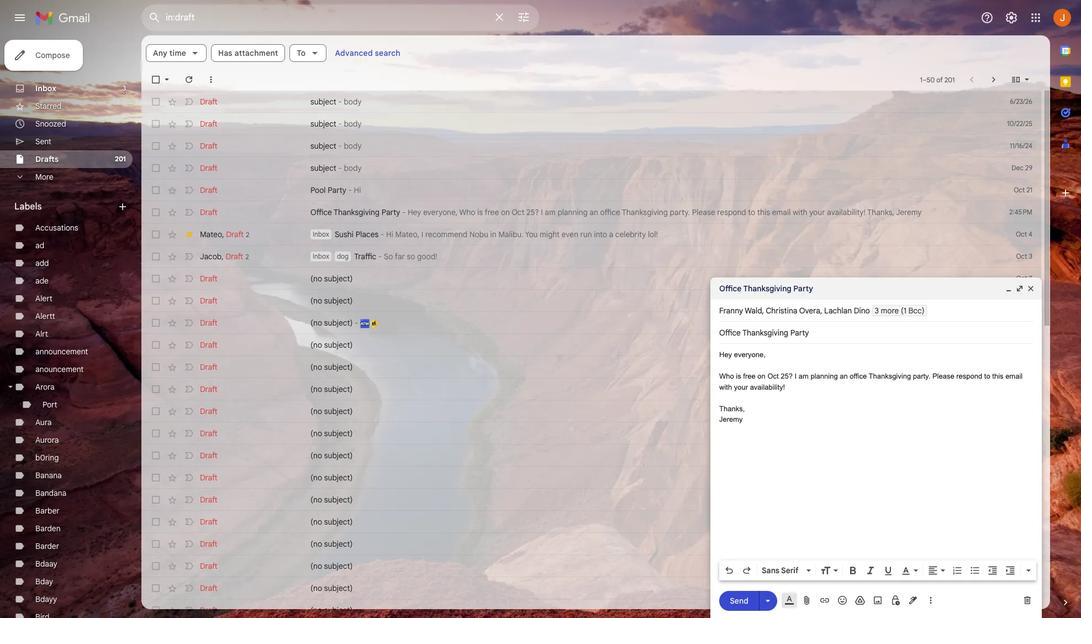 Task type: locate. For each thing, give the bounding box(es) containing it.
older image
[[989, 74, 1000, 85]]

main content
[[142, 35, 1051, 618]]

0 vertical spatial free
[[485, 207, 499, 217]]

0 vertical spatial is
[[478, 207, 483, 217]]

4 subject - body from the top
[[311, 163, 362, 173]]

, left christina
[[763, 306, 765, 316]]

sep down indent more ‪(⌘])‬ image
[[1013, 606, 1025, 614]]

0 horizontal spatial please
[[692, 207, 716, 217]]

your inside who is free on oct 25? i am planning an office thanksgiving party. please respond to this email with your availability!
[[735, 383, 749, 391]]

office down "subject" field
[[850, 372, 867, 380]]

i inside who is free on oct 25? i am planning an office thanksgiving party. please respond to this email with your availability!
[[795, 372, 797, 380]]

inbox up starred
[[35, 83, 56, 93]]

1 vertical spatial office
[[720, 284, 742, 294]]

hey down franny
[[720, 350, 733, 359]]

who is free on oct 25? i am planning an office thanksgiving party. please respond to this email with your availability!
[[720, 372, 1023, 391]]

1 vertical spatial hi
[[386, 229, 394, 239]]

bold ‪(⌘b)‬ image
[[848, 565, 859, 576]]

2 vertical spatial sep 14
[[1013, 606, 1033, 614]]

1 vertical spatial party
[[382, 207, 400, 217]]

sep
[[1013, 562, 1025, 570], [1013, 584, 1025, 592], [1013, 606, 1025, 614]]

office thanksgiving party - hey everyone, who is free on oct 25? i am planning an office thanksgiving party. please respond to this email with your availability! thanks, jeremy
[[311, 207, 922, 217]]

0 horizontal spatial on
[[501, 207, 510, 217]]

who up "nobu"
[[460, 207, 476, 217]]

0 horizontal spatial office
[[601, 207, 621, 217]]

party for office thanksgiving party
[[794, 284, 814, 294]]

with
[[793, 207, 808, 217], [720, 383, 733, 391]]

0 horizontal spatial planning
[[558, 207, 588, 217]]

so
[[384, 252, 393, 261]]

10 (no from the top
[[311, 473, 322, 483]]

everyone, up recommend at the left of page
[[424, 207, 458, 217]]

201 inside labels navigation
[[115, 155, 126, 163]]

0 vertical spatial 14
[[1027, 562, 1033, 570]]

who down hey everyone, at the bottom right
[[720, 372, 735, 380]]

thanksgiving inside who is free on oct 25? i am planning an office thanksgiving party. please respond to this email with your availability!
[[869, 372, 912, 380]]

1 vertical spatial this
[[993, 372, 1004, 380]]

barden
[[35, 523, 61, 533]]

2 cell from the top
[[1002, 406, 1042, 417]]

1 vertical spatial sep 14
[[1013, 584, 1033, 592]]

hey
[[408, 207, 422, 217], [720, 350, 733, 359]]

0 horizontal spatial respond
[[718, 207, 747, 217]]

20 row from the top
[[142, 511, 1042, 533]]

7 row from the top
[[142, 223, 1042, 245]]

bcc)
[[909, 306, 925, 316]]

is up "nobu"
[[478, 207, 483, 217]]

everyone, down wald
[[735, 350, 766, 359]]

2 (no from the top
[[311, 296, 322, 306]]

2 vertical spatial inbox
[[313, 252, 329, 260]]

franny wald , christina overa , lachlan dino 3 more (1 bcc)
[[720, 306, 925, 316]]

1 horizontal spatial hey
[[720, 350, 733, 359]]

(no for 14th (no subject) 'link' from the top
[[311, 583, 322, 593]]

run
[[581, 229, 592, 239]]

please
[[692, 207, 716, 217], [933, 372, 955, 380]]

starred
[[35, 101, 61, 111]]

indent more ‪(⌘])‬ image
[[1006, 565, 1017, 576]]

1 horizontal spatial jeremy
[[897, 207, 922, 217]]

party. inside who is free on oct 25? i am planning an office thanksgiving party. please respond to this email with your availability!
[[914, 372, 931, 380]]

14 down more formatting options icon
[[1027, 606, 1033, 614]]

1 body from the top
[[344, 97, 362, 107]]

0 horizontal spatial with
[[720, 383, 733, 391]]

6 (no subject) link from the top
[[311, 406, 981, 417]]

1 horizontal spatial please
[[933, 372, 955, 380]]

1 vertical spatial 201
[[115, 155, 126, 163]]

support image
[[981, 11, 994, 24]]

celebrity
[[616, 229, 646, 239]]

2 inside jacob , draft 2
[[246, 252, 249, 261]]

0 vertical spatial office
[[601, 207, 621, 217]]

14 subject) from the top
[[324, 561, 353, 571]]

1 horizontal spatial everyone,
[[735, 350, 766, 359]]

1 vertical spatial sep
[[1013, 584, 1025, 592]]

1 vertical spatial 14
[[1027, 584, 1033, 592]]

0 horizontal spatial jeremy
[[720, 415, 743, 423]]

far
[[395, 252, 405, 261]]

1 subject - body from the top
[[311, 97, 362, 107]]

1 horizontal spatial office
[[720, 284, 742, 294]]

free up in
[[485, 207, 499, 217]]

an
[[590, 207, 599, 217], [840, 372, 848, 380]]

9 (no subject) link from the top
[[311, 472, 981, 483]]

redo ‪(⌘y)‬ image
[[742, 565, 753, 576]]

barder link
[[35, 541, 59, 551]]

draft for 22th row from the bottom
[[200, 141, 218, 151]]

0 vertical spatial 201
[[945, 75, 955, 84]]

1 horizontal spatial is
[[737, 372, 742, 380]]

22 row from the top
[[142, 555, 1042, 577]]

6 subject) from the top
[[324, 384, 353, 394]]

3 subject from the top
[[311, 141, 337, 151]]

sans
[[762, 566, 780, 575]]

1 vertical spatial jeremy
[[720, 415, 743, 423]]

0 vertical spatial who
[[460, 207, 476, 217]]

0 vertical spatial hi
[[354, 185, 361, 195]]

201
[[945, 75, 955, 84], [115, 155, 126, 163]]

2 vertical spatial 14
[[1027, 606, 1033, 614]]

6 (no from the top
[[311, 384, 322, 394]]

inbox sushi places - hi mateo, i recommend nobu in malibu. you might even run into a celebrity lol!
[[313, 229, 658, 239]]

8 cell from the top
[[1002, 538, 1042, 549]]

accusations link
[[35, 223, 78, 233]]

bdaay link
[[35, 559, 57, 569]]

to
[[749, 207, 756, 217], [985, 372, 991, 380]]

0 vertical spatial to
[[749, 207, 756, 217]]

0 vertical spatial availability!
[[828, 207, 866, 217]]

14 right indent more ‪(⌘])‬ image
[[1027, 562, 1033, 570]]

10 row from the top
[[142, 290, 1042, 312]]

is
[[478, 207, 483, 217], [737, 372, 742, 380]]

draft for 4th row from the top of the main content containing any time
[[200, 163, 218, 173]]

am inside who is free on oct 25? i am planning an office thanksgiving party. please respond to this email with your availability!
[[799, 372, 809, 380]]

office down pool
[[311, 207, 332, 217]]

i
[[541, 207, 543, 217], [422, 229, 424, 239], [795, 372, 797, 380]]

thanks, inside row
[[868, 207, 895, 217]]

into
[[594, 229, 607, 239]]

franny
[[720, 306, 744, 316]]

oct 3
[[1017, 252, 1033, 260], [1017, 274, 1033, 282], [1017, 296, 1033, 305], [1017, 318, 1033, 327], [1017, 341, 1033, 349]]

11/16/24
[[1010, 142, 1033, 150]]

office for office thanksgiving party - hey everyone, who is free on oct 25? i am planning an office thanksgiving party. please respond to this email with your availability! thanks, jeremy
[[311, 207, 332, 217]]

cell
[[1002, 384, 1042, 395], [1002, 406, 1042, 417], [1002, 428, 1042, 439], [1002, 450, 1042, 461], [1002, 472, 1042, 483], [1002, 494, 1042, 505], [1002, 516, 1042, 527], [1002, 538, 1042, 549]]

draft
[[200, 97, 218, 107], [200, 119, 218, 129], [200, 141, 218, 151], [200, 163, 218, 173], [200, 185, 218, 195], [200, 207, 218, 217], [226, 229, 244, 239], [226, 251, 243, 261], [200, 274, 218, 284], [200, 296, 218, 306], [200, 318, 218, 328], [200, 340, 218, 350], [200, 362, 218, 372], [200, 384, 218, 394], [200, 406, 218, 416], [200, 428, 218, 438], [200, 451, 218, 460], [200, 473, 218, 483], [200, 495, 218, 505], [200, 517, 218, 527], [200, 539, 218, 549], [200, 561, 218, 571], [200, 583, 218, 593], [200, 605, 218, 615]]

is down hey everyone, at the bottom right
[[737, 372, 742, 380]]

party up overa
[[794, 284, 814, 294]]

1 vertical spatial am
[[799, 372, 809, 380]]

0 vertical spatial respond
[[718, 207, 747, 217]]

drafts
[[35, 154, 59, 164]]

4 cell from the top
[[1002, 450, 1042, 461]]

any
[[153, 48, 168, 58]]

insert photo image
[[873, 595, 884, 606]]

barber link
[[35, 506, 59, 516]]

12 (no from the top
[[311, 517, 322, 527]]

free down hey everyone, at the bottom right
[[744, 372, 756, 380]]

(no for fifth (no subject) 'link' from the top
[[311, 384, 322, 394]]

(no for 12th (no subject) 'link' from the top of the main content containing any time
[[311, 539, 322, 549]]

4 subject) from the top
[[324, 340, 353, 350]]

draft for 14th row
[[200, 384, 218, 394]]

lol!
[[648, 229, 658, 239]]

9 (no subject) from the top
[[311, 451, 353, 460]]

None search field
[[142, 4, 540, 31]]

respond
[[718, 207, 747, 217], [957, 372, 983, 380]]

None checkbox
[[150, 118, 161, 129], [150, 140, 161, 151], [150, 229, 161, 240], [150, 362, 161, 373], [150, 450, 161, 461], [150, 561, 161, 572], [150, 605, 161, 616], [150, 118, 161, 129], [150, 140, 161, 151], [150, 229, 161, 240], [150, 362, 161, 373], [150, 450, 161, 461], [150, 561, 161, 572], [150, 605, 161, 616]]

inbox left the dog
[[313, 252, 329, 260]]

aura link
[[35, 417, 52, 427]]

1 horizontal spatial thanks,
[[868, 207, 895, 217]]

0 horizontal spatial party.
[[670, 207, 690, 217]]

1 horizontal spatial office
[[850, 372, 867, 380]]

0 horizontal spatial 201
[[115, 155, 126, 163]]

hi
[[354, 185, 361, 195], [386, 229, 394, 239]]

1 horizontal spatial to
[[985, 372, 991, 380]]

inbox inside inbox sushi places - hi mateo, i recommend nobu in malibu. you might even run into a celebrity lol!
[[313, 230, 329, 238]]

1 vertical spatial planning
[[811, 372, 838, 380]]

0 vertical spatial hey
[[408, 207, 422, 217]]

1 horizontal spatial 201
[[945, 75, 955, 84]]

0 vertical spatial i
[[541, 207, 543, 217]]

1 horizontal spatial this
[[993, 372, 1004, 380]]

1 horizontal spatial respond
[[957, 372, 983, 380]]

who
[[460, 207, 476, 217], [720, 372, 735, 380]]

sans serif
[[762, 566, 799, 575]]

office up a
[[601, 207, 621, 217]]

1 vertical spatial thanks,
[[720, 404, 745, 413]]

2 subject from the top
[[311, 119, 337, 129]]

2 body from the top
[[344, 119, 362, 129]]

who inside who is free on oct 25? i am planning an office thanksgiving party. please respond to this email with your availability!
[[720, 372, 735, 380]]

subject for dec 29
[[311, 163, 337, 173]]

on down hey everyone, at the bottom right
[[758, 372, 766, 380]]

1 2 from the top
[[246, 230, 249, 239]]

3 (no subject) from the top
[[311, 318, 353, 328]]

row containing jacob
[[142, 245, 1042, 268]]

row
[[142, 91, 1042, 113], [142, 113, 1042, 135], [142, 135, 1042, 157], [142, 157, 1042, 179], [142, 179, 1042, 201], [142, 201, 1042, 223], [142, 223, 1042, 245], [142, 245, 1042, 268], [142, 268, 1042, 290], [142, 290, 1042, 312], [142, 312, 1042, 334], [142, 334, 1042, 356], [142, 356, 1042, 378], [142, 378, 1042, 400], [142, 400, 1042, 422], [142, 422, 1042, 444], [142, 444, 1042, 467], [142, 467, 1042, 489], [142, 489, 1042, 511], [142, 511, 1042, 533], [142, 533, 1042, 555], [142, 555, 1042, 577], [142, 577, 1042, 599], [142, 599, 1042, 618]]

14 up 'discard draft ‪(⌘⇧d)‬' icon at right bottom
[[1027, 584, 1033, 592]]

ade
[[35, 276, 49, 286]]

hey inside row
[[408, 207, 422, 217]]

to
[[297, 48, 306, 58]]

planning
[[558, 207, 588, 217], [811, 372, 838, 380]]

alert link
[[35, 294, 52, 303]]

subject)
[[324, 274, 353, 284], [324, 296, 353, 306], [324, 318, 353, 328], [324, 340, 353, 350], [324, 362, 353, 372], [324, 384, 353, 394], [324, 406, 353, 416], [324, 428, 353, 438], [324, 451, 353, 460], [324, 473, 353, 483], [324, 495, 353, 505], [324, 517, 353, 527], [324, 539, 353, 549], [324, 561, 353, 571], [324, 583, 353, 593], [324, 605, 353, 615]]

1 vertical spatial inbox
[[313, 230, 329, 238]]

1 oct 3 from the top
[[1017, 252, 1033, 260]]

4 (no subject) link from the top
[[311, 362, 981, 373]]

7 (no subject) from the top
[[311, 406, 353, 416]]

hi left mateo,
[[386, 229, 394, 239]]

0 horizontal spatial thanks,
[[720, 404, 745, 413]]

office up franny
[[720, 284, 742, 294]]

hey everyone,
[[720, 350, 768, 359]]

is inside who is free on oct 25? i am planning an office thanksgiving party. please respond to this email with your availability!
[[737, 372, 742, 380]]

more send options image
[[763, 595, 774, 606]]

party inside office thanksgiving party dialog
[[794, 284, 814, 294]]

1 horizontal spatial availability!
[[828, 207, 866, 217]]

0 vertical spatial 2
[[246, 230, 249, 239]]

am inside row
[[545, 207, 556, 217]]

please inside who is free on oct 25? i am planning an office thanksgiving party. please respond to this email with your availability!
[[933, 372, 955, 380]]

0 vertical spatial planning
[[558, 207, 588, 217]]

0 horizontal spatial email
[[773, 207, 791, 217]]

14 (no from the top
[[311, 561, 322, 571]]

draft for 14th row from the bottom
[[200, 318, 218, 328]]

1 horizontal spatial an
[[840, 372, 848, 380]]

hey up mateo,
[[408, 207, 422, 217]]

draft for 15th row from the top
[[200, 406, 218, 416]]

0 horizontal spatial am
[[545, 207, 556, 217]]

7 cell from the top
[[1002, 516, 1042, 527]]

party right pool
[[328, 185, 347, 195]]

bdayy
[[35, 594, 57, 604]]

thanksgiving
[[334, 207, 380, 217], [622, 207, 668, 217], [744, 284, 792, 294], [869, 372, 912, 380]]

thanksgiving down "subject" field
[[869, 372, 912, 380]]

body for 11/16/24
[[344, 141, 362, 151]]

pop out image
[[1016, 284, 1025, 293]]

1 horizontal spatial i
[[541, 207, 543, 217]]

thanks, inside message body text field
[[720, 404, 745, 413]]

4
[[1029, 230, 1033, 238]]

2 horizontal spatial party
[[794, 284, 814, 294]]

might
[[540, 229, 560, 239]]

3 sep 14 from the top
[[1013, 606, 1033, 614]]

nobu
[[470, 229, 489, 239]]

0 vertical spatial inbox
[[35, 83, 56, 93]]

18 row from the top
[[142, 467, 1042, 489]]

0 horizontal spatial 25?
[[527, 207, 539, 217]]

an up "into"
[[590, 207, 599, 217]]

send
[[730, 596, 749, 606]]

1 horizontal spatial on
[[758, 372, 766, 380]]

1 horizontal spatial party.
[[914, 372, 931, 380]]

email inside who is free on oct 25? i am planning an office thanksgiving party. please respond to this email with your availability!
[[1006, 372, 1023, 380]]

dec
[[1012, 164, 1024, 172]]

banana
[[35, 470, 62, 480]]

1 vertical spatial office
[[850, 372, 867, 380]]

sushi
[[335, 229, 354, 239]]

15 (no from the top
[[311, 583, 322, 593]]

0 vertical spatial jeremy
[[897, 207, 922, 217]]

0 vertical spatial on
[[501, 207, 510, 217]]

(no for tenth (no subject) 'link' from the top of the main content containing any time
[[311, 495, 322, 505]]

sep right indent less ‪(⌘[)‬ icon
[[1013, 562, 1025, 570]]

draft for 23th row from the top
[[200, 583, 218, 593]]

0 vertical spatial this
[[758, 207, 771, 217]]

please inside row
[[692, 207, 716, 217]]

2 subject - body from the top
[[311, 119, 362, 129]]

sep up 'discard draft ‪(⌘⇧d)‬' icon at right bottom
[[1013, 584, 1025, 592]]

(no for 15th (no subject) 'link' from the top of the main content containing any time
[[311, 605, 322, 615]]

8 row from the top
[[142, 245, 1042, 268]]

16 (no from the top
[[311, 605, 322, 615]]

subject for 6/23/26
[[311, 97, 337, 107]]

0 vertical spatial office
[[311, 207, 332, 217]]

so
[[407, 252, 415, 261]]

bday
[[35, 577, 53, 587]]

draft for 1st row from the bottom of the main content containing any time
[[200, 605, 218, 615]]

italic ‪(⌘i)‬ image
[[866, 565, 877, 576]]

wald
[[745, 306, 763, 316]]

1 horizontal spatial party
[[382, 207, 400, 217]]

sep 14 right indent less ‪(⌘[)‬ icon
[[1013, 562, 1033, 570]]

an down "subject" field
[[840, 372, 848, 380]]

0 vertical spatial sep 14
[[1013, 562, 1033, 570]]

1 vertical spatial everyone,
[[735, 350, 766, 359]]

1 vertical spatial email
[[1006, 372, 1023, 380]]

4 row from the top
[[142, 157, 1042, 179]]

4 (no from the top
[[311, 340, 322, 350]]

availability! inside who is free on oct 25? i am planning an office thanksgiving party. please respond to this email with your availability!
[[750, 383, 786, 391]]

3 cell from the top
[[1002, 428, 1042, 439]]

1 vertical spatial party.
[[914, 372, 931, 380]]

discard draft ‪(⌘⇧d)‬ image
[[1023, 595, 1034, 606]]

search mail image
[[145, 8, 165, 28]]

settings image
[[1006, 11, 1019, 24]]

10 (no subject) link from the top
[[311, 494, 981, 505]]

9 (no from the top
[[311, 451, 322, 460]]

row containing mateo
[[142, 223, 1042, 245]]

0 horizontal spatial your
[[735, 383, 749, 391]]

0 horizontal spatial office
[[311, 207, 332, 217]]

your
[[810, 207, 826, 217], [735, 383, 749, 391]]

201 inside main content
[[945, 75, 955, 84]]

None checkbox
[[150, 74, 161, 85], [150, 96, 161, 107], [150, 163, 161, 174], [150, 185, 161, 196], [150, 207, 161, 218], [150, 251, 161, 262], [150, 273, 161, 284], [150, 295, 161, 306], [150, 317, 161, 328], [150, 339, 161, 350], [150, 384, 161, 395], [150, 406, 161, 417], [150, 428, 161, 439], [150, 472, 161, 483], [150, 494, 161, 505], [150, 516, 161, 527], [150, 538, 161, 549], [150, 583, 161, 594], [150, 74, 161, 85], [150, 96, 161, 107], [150, 163, 161, 174], [150, 185, 161, 196], [150, 207, 161, 218], [150, 251, 161, 262], [150, 273, 161, 284], [150, 295, 161, 306], [150, 317, 161, 328], [150, 339, 161, 350], [150, 384, 161, 395], [150, 406, 161, 417], [150, 428, 161, 439], [150, 472, 161, 483], [150, 494, 161, 505], [150, 516, 161, 527], [150, 538, 161, 549], [150, 583, 161, 594]]

insert signature image
[[908, 595, 919, 606]]

1 (no subject) link from the top
[[311, 273, 981, 284]]

1 vertical spatial respond
[[957, 372, 983, 380]]

3 oct 3 from the top
[[1017, 296, 1033, 305]]

labels
[[14, 201, 42, 212]]

2 inside the mateo , draft 2
[[246, 230, 249, 239]]

everyone,
[[424, 207, 458, 217], [735, 350, 766, 359]]

19 row from the top
[[142, 489, 1042, 511]]

good!
[[417, 252, 438, 261]]

Search mail text field
[[166, 12, 486, 23]]

am
[[545, 207, 556, 217], [799, 372, 809, 380]]

port link
[[43, 400, 57, 410]]

2 vertical spatial i
[[795, 372, 797, 380]]

1 vertical spatial please
[[933, 372, 955, 380]]

arora
[[35, 382, 55, 392]]

alertt
[[35, 311, 55, 321]]

12 (no subject) link from the top
[[311, 538, 981, 549]]

(no for seventh (no subject) 'link' from the bottom of the main content containing any time
[[311, 473, 322, 483]]

4 subject from the top
[[311, 163, 337, 173]]

0 horizontal spatial availability!
[[750, 383, 786, 391]]

2 for mateo
[[246, 230, 249, 239]]

sep 14 down more formatting options icon
[[1013, 606, 1033, 614]]

2 vertical spatial party
[[794, 284, 814, 294]]

(no for 12th (no subject) 'link' from the bottom of the main content containing any time
[[311, 362, 322, 372]]

subject - body for 6/23/26
[[311, 97, 362, 107]]

14
[[1027, 562, 1033, 570], [1027, 584, 1033, 592], [1027, 606, 1033, 614]]

1 vertical spatial availability!
[[750, 383, 786, 391]]

this inside who is free on oct 25? i am planning an office thanksgiving party. please respond to this email with your availability!
[[993, 372, 1004, 380]]

announcement link
[[35, 347, 88, 357]]

(no subject)
[[311, 274, 353, 284], [311, 296, 353, 306], [311, 318, 353, 328], [311, 340, 353, 350], [311, 362, 353, 372], [311, 384, 353, 394], [311, 406, 353, 416], [311, 428, 353, 438], [311, 451, 353, 460], [311, 473, 353, 483], [311, 495, 353, 505], [311, 517, 353, 527], [311, 539, 353, 549], [311, 561, 353, 571], [311, 583, 353, 593], [311, 605, 353, 615]]

2 horizontal spatial i
[[795, 372, 797, 380]]

7 subject) from the top
[[324, 406, 353, 416]]

11 (no from the top
[[311, 495, 322, 505]]

draft for 18th row
[[200, 473, 218, 483]]

2 2 from the top
[[246, 252, 249, 261]]

17 row from the top
[[142, 444, 1042, 467]]

0 vertical spatial thanks,
[[868, 207, 895, 217]]

2
[[246, 230, 249, 239], [246, 252, 249, 261]]

sep 14 up 'discard draft ‪(⌘⇧d)‬' icon at right bottom
[[1013, 584, 1033, 592]]

hi right pool
[[354, 185, 361, 195]]

12 subject) from the top
[[324, 517, 353, 527]]

1 vertical spatial is
[[737, 372, 742, 380]]

port
[[43, 400, 57, 410]]

(no for 8th (no subject) 'link' from the top of the main content containing any time
[[311, 451, 322, 460]]

11 (no subject) from the top
[[311, 495, 353, 505]]

snoozed link
[[35, 119, 66, 129]]

1 horizontal spatial who
[[720, 372, 735, 380]]

1 horizontal spatial planning
[[811, 372, 838, 380]]

4 (no subject) from the top
[[311, 340, 353, 350]]

0 horizontal spatial i
[[422, 229, 424, 239]]

ade link
[[35, 276, 49, 286]]

, up jacob , draft 2 on the left of page
[[222, 229, 224, 239]]

1 vertical spatial who
[[720, 372, 735, 380]]

1 vertical spatial 25?
[[781, 372, 793, 380]]

, down the mateo , draft 2
[[222, 251, 224, 261]]

tab list
[[1051, 35, 1082, 578]]

office
[[601, 207, 621, 217], [850, 372, 867, 380]]

2 up jacob , draft 2 on the left of page
[[246, 230, 249, 239]]

15 (no subject) link from the top
[[311, 605, 981, 616]]

subject - body
[[311, 97, 362, 107], [311, 119, 362, 129], [311, 141, 362, 151], [311, 163, 362, 173]]

jeremy inside thanks, jeremy
[[720, 415, 743, 423]]

numbered list ‪(⌘⇧7)‬ image
[[952, 565, 964, 576]]

party up mateo,
[[382, 207, 400, 217]]

starred link
[[35, 101, 61, 111]]

29
[[1026, 164, 1033, 172]]

0 vertical spatial with
[[793, 207, 808, 217]]

5 (no subject) from the top
[[311, 362, 353, 372]]

1 sep 14 from the top
[[1013, 562, 1033, 570]]

gmail image
[[35, 7, 96, 29]]

0 horizontal spatial everyone,
[[424, 207, 458, 217]]

Message Body text field
[[720, 349, 1034, 557]]

draft for 4th row from the bottom
[[200, 539, 218, 549]]

office inside office thanksgiving party dialog
[[720, 284, 742, 294]]

1 horizontal spatial with
[[793, 207, 808, 217]]

5 (no from the top
[[311, 362, 322, 372]]

inbox left 'sushi'
[[313, 230, 329, 238]]

sans serif option
[[760, 565, 805, 576]]

1 subject from the top
[[311, 97, 337, 107]]

2 down the mateo , draft 2
[[246, 252, 249, 261]]

on up malibu.
[[501, 207, 510, 217]]



Task type: describe. For each thing, give the bounding box(es) containing it.
subject for 10/22/25
[[311, 119, 337, 129]]

1 (no subject) from the top
[[311, 274, 353, 284]]

0 vertical spatial your
[[810, 207, 826, 217]]

draft for 12th row from the bottom of the main content containing any time
[[200, 362, 218, 372]]

has attachment button
[[211, 44, 285, 62]]

3 inside office thanksgiving party dialog
[[875, 306, 880, 316]]

you
[[526, 229, 538, 239]]

b0ring
[[35, 453, 59, 463]]

14 (no subject) link from the top
[[311, 583, 981, 594]]

compose
[[35, 50, 70, 60]]

to button
[[290, 44, 326, 62]]

has
[[218, 48, 233, 58]]

5 (no subject) link from the top
[[311, 384, 981, 395]]

bday link
[[35, 577, 53, 587]]

draft for 19th row from the bottom
[[200, 207, 218, 217]]

4 oct 3 from the top
[[1017, 318, 1033, 327]]

indent less ‪(⌘[)‬ image
[[988, 565, 999, 576]]

1 row from the top
[[142, 91, 1042, 113]]

insert emoji ‪(⌘⇧2)‬ image
[[837, 595, 849, 606]]

body for 10/22/25
[[344, 119, 362, 129]]

i for lol!
[[422, 229, 424, 239]]

5 cell from the top
[[1002, 472, 1042, 483]]

21
[[1027, 186, 1033, 194]]

main content containing any time
[[142, 35, 1051, 618]]

11 row from the top
[[142, 312, 1042, 334]]

alert
[[35, 294, 52, 303]]

0 horizontal spatial free
[[485, 207, 499, 217]]

1 subject) from the top
[[324, 274, 353, 284]]

12 row from the top
[[142, 334, 1042, 356]]

0 horizontal spatial hi
[[354, 185, 361, 195]]

(no for first (no subject) 'link' from the top
[[311, 274, 322, 284]]

undo ‪(⌘z)‬ image
[[724, 565, 735, 576]]

advanced search options image
[[513, 6, 535, 28]]

9 subject) from the top
[[324, 451, 353, 460]]

(no for 9th (no subject) 'link' from the bottom
[[311, 428, 322, 438]]

2:45 pm
[[1010, 208, 1033, 216]]

formatting options toolbar
[[720, 561, 1037, 580]]

underline ‪(⌘u)‬ image
[[883, 566, 894, 577]]

pool party - hi
[[311, 185, 361, 195]]

8 (no subject) link from the top
[[311, 450, 981, 461]]

(no for 6th (no subject) 'link'
[[311, 406, 322, 416]]

2 oct 3 from the top
[[1017, 274, 1033, 282]]

2 (no subject) from the top
[[311, 296, 353, 306]]

10 (no subject) from the top
[[311, 473, 353, 483]]

has attachment
[[218, 48, 278, 58]]

2 for jacob
[[246, 252, 249, 261]]

0 horizontal spatial to
[[749, 207, 756, 217]]

send button
[[720, 591, 760, 611]]

any time
[[153, 48, 186, 58]]

10 subject) from the top
[[324, 473, 353, 483]]

to inside who is free on oct 25? i am planning an office thanksgiving party. please respond to this email with your availability!
[[985, 372, 991, 380]]

6 row from the top
[[142, 201, 1042, 223]]

announcement
[[35, 347, 88, 357]]

aurora link
[[35, 435, 59, 445]]

5 subject) from the top
[[324, 362, 353, 372]]

2 sep from the top
[[1013, 584, 1025, 592]]

1 50 of 201
[[921, 75, 955, 84]]

accusations
[[35, 223, 78, 233]]

planning inside main content
[[558, 207, 588, 217]]

i for with
[[795, 372, 797, 380]]

2 (no subject) link from the top
[[311, 295, 981, 306]]

14 (no subject) from the top
[[311, 561, 353, 571]]

5 oct 3 from the top
[[1017, 341, 1033, 349]]

oct 21
[[1015, 186, 1033, 194]]

subject - body for 11/16/24
[[311, 141, 362, 151]]

email inside row
[[773, 207, 791, 217]]

office thanksgiving party dialog
[[711, 278, 1043, 618]]

(no for 13th (no subject) 'link' from the top of the main content containing any time
[[311, 561, 322, 571]]

with inside who is free on oct 25? i am planning an office thanksgiving party. please respond to this email with your availability!
[[720, 383, 733, 391]]

advanced
[[335, 48, 373, 58]]

this inside row
[[758, 207, 771, 217]]

thanksgiving up 'lol!'
[[622, 207, 668, 217]]

main menu image
[[13, 11, 27, 24]]

barder
[[35, 541, 59, 551]]

pool
[[311, 185, 326, 195]]

free inside who is free on oct 25? i am planning an office thanksgiving party. please respond to this email with your availability!
[[744, 372, 756, 380]]

ad link
[[35, 240, 44, 250]]

3 (no from the top
[[311, 318, 322, 328]]

more image
[[206, 74, 217, 85]]

ad
[[35, 240, 44, 250]]

even
[[562, 229, 579, 239]]

toggle split pane mode image
[[1011, 74, 1022, 85]]

3 inside labels navigation
[[122, 84, 126, 92]]

labels heading
[[14, 201, 117, 212]]

0 vertical spatial an
[[590, 207, 599, 217]]

subject - body for 10/22/25
[[311, 119, 362, 129]]

respond inside who is free on oct 25? i am planning an office thanksgiving party. please respond to this email with your availability!
[[957, 372, 983, 380]]

(1
[[901, 306, 907, 316]]

office inside row
[[601, 207, 621, 217]]

more
[[881, 306, 899, 316]]

add link
[[35, 258, 49, 268]]

12 (no subject) from the top
[[311, 517, 353, 527]]

alrt link
[[35, 329, 48, 339]]

anouncement link
[[35, 364, 84, 374]]

christina
[[766, 306, 798, 316]]

25? inside who is free on oct 25? i am planning an office thanksgiving party. please respond to this email with your availability!
[[781, 372, 793, 380]]

body for dec 29
[[344, 163, 362, 173]]

15 subject) from the top
[[324, 583, 353, 593]]

draft for 19th row
[[200, 495, 218, 505]]

🚸 image
[[370, 319, 379, 328]]

oct 4
[[1017, 230, 1033, 238]]

drafts link
[[35, 154, 59, 164]]

13 (no subject) link from the top
[[311, 561, 981, 572]]

2 subject) from the top
[[324, 296, 353, 306]]

compose button
[[4, 40, 83, 71]]

hey inside message body text field
[[720, 350, 733, 359]]

16 subject) from the top
[[324, 605, 353, 615]]

15 row from the top
[[142, 400, 1042, 422]]

jacob
[[200, 251, 222, 261]]

dino
[[854, 306, 871, 316]]

24 row from the top
[[142, 599, 1042, 618]]

anouncement
[[35, 364, 84, 374]]

draft for 22th row
[[200, 561, 218, 571]]

draft for eighth row from the bottom
[[200, 451, 218, 460]]

2 14 from the top
[[1027, 584, 1033, 592]]

close image
[[1027, 284, 1036, 293]]

banana link
[[35, 470, 62, 480]]

draft for 16th row from the bottom of the main content containing any time
[[200, 274, 218, 284]]

6 (no subject) from the top
[[311, 384, 353, 394]]

advanced search button
[[331, 43, 405, 63]]

aura
[[35, 417, 52, 427]]

body for 6/23/26
[[344, 97, 362, 107]]

more formatting options image
[[1024, 565, 1035, 576]]

7 (no subject) link from the top
[[311, 428, 981, 439]]

mateo , draft 2
[[200, 229, 249, 239]]

insert link ‪(⌘k)‬ image
[[820, 595, 831, 606]]

on inside who is free on oct 25? i am planning an office thanksgiving party. please respond to this email with your availability!
[[758, 372, 766, 380]]

office inside who is free on oct 25? i am planning an office thanksgiving party. please respond to this email with your availability!
[[850, 372, 867, 380]]

16 row from the top
[[142, 422, 1042, 444]]

malibu.
[[499, 229, 524, 239]]

sent
[[35, 137, 51, 146]]

13 subject) from the top
[[324, 539, 353, 549]]

bdayy link
[[35, 594, 57, 604]]

draft for 10th row
[[200, 296, 218, 306]]

6/23/26
[[1011, 97, 1033, 106]]

(no for 13th (no subject) 'link' from the bottom
[[311, 340, 322, 350]]

10/22/25
[[1008, 119, 1033, 128]]

draft for 13th row from the bottom of the main content containing any time
[[200, 340, 218, 350]]

1
[[921, 75, 923, 84]]

Subject field
[[720, 327, 1034, 338]]

1 14 from the top
[[1027, 562, 1033, 570]]

0 vertical spatial party.
[[670, 207, 690, 217]]

tue, oct 3, 2023, 12:56 pm element
[[1017, 362, 1033, 373]]

3 14 from the top
[[1027, 606, 1033, 614]]

barber
[[35, 506, 59, 516]]

bandana
[[35, 488, 66, 498]]

snoozed
[[35, 119, 66, 129]]

recommend
[[426, 229, 468, 239]]

minimize image
[[1005, 284, 1014, 293]]

mateo,
[[396, 229, 420, 239]]

3 subject) from the top
[[324, 318, 353, 328]]

lachlan
[[825, 306, 852, 316]]

11 (no subject) link from the top
[[311, 516, 981, 527]]

3 row from the top
[[142, 135, 1042, 157]]

thanksgiving up wald
[[744, 284, 792, 294]]

bdaay
[[35, 559, 57, 569]]

thanks, jeremy
[[720, 404, 745, 423]]

availability! inside main content
[[828, 207, 866, 217]]

oct inside who is free on oct 25? i am planning an office thanksgiving party. please respond to this email with your availability!
[[768, 372, 779, 380]]

an inside who is free on oct 25? i am planning an office thanksgiving party. please respond to this email with your availability!
[[840, 372, 848, 380]]

b0ring link
[[35, 453, 59, 463]]

0 vertical spatial 25?
[[527, 207, 539, 217]]

23 row from the top
[[142, 577, 1042, 599]]

0 horizontal spatial party
[[328, 185, 347, 195]]

draft for 23th row from the bottom
[[200, 119, 218, 129]]

draft for 5th row from the top of the main content containing any time
[[200, 185, 218, 195]]

13 (no subject) from the top
[[311, 539, 353, 549]]

3 sep from the top
[[1013, 606, 1025, 614]]

subject for 11/16/24
[[311, 141, 337, 151]]

6 cell from the top
[[1002, 494, 1042, 505]]

🏧 image
[[360, 319, 370, 328]]

9 row from the top
[[142, 268, 1042, 290]]

draft for 20th row from the top of the main content containing any time
[[200, 517, 218, 527]]

everyone, inside message body text field
[[735, 350, 766, 359]]

overa
[[800, 306, 821, 316]]

bulleted list ‪(⌘⇧8)‬ image
[[970, 565, 981, 576]]

sent link
[[35, 137, 51, 146]]

0 vertical spatial everyone,
[[424, 207, 458, 217]]

more button
[[0, 168, 133, 186]]

clear search image
[[489, 6, 511, 28]]

on inside main content
[[501, 207, 510, 217]]

2 sep 14 from the top
[[1013, 584, 1033, 592]]

50
[[927, 75, 935, 84]]

15 (no subject) from the top
[[311, 583, 353, 593]]

draft for 24th row from the bottom
[[200, 97, 218, 107]]

bandana link
[[35, 488, 66, 498]]

traffic - so far so good!
[[354, 252, 438, 261]]

16 (no subject) from the top
[[311, 605, 353, 615]]

office for office thanksgiving party
[[720, 284, 742, 294]]

labels navigation
[[0, 35, 142, 618]]

0 horizontal spatial is
[[478, 207, 483, 217]]

, left lachlan
[[821, 306, 823, 316]]

attach files image
[[802, 595, 813, 606]]

party for office thanksgiving party - hey everyone, who is free on oct 25? i am planning an office thanksgiving party. please respond to this email with your availability! thanks, jeremy
[[382, 207, 400, 217]]

office thanksgiving party
[[720, 284, 814, 294]]

13 row from the top
[[142, 356, 1042, 378]]

refresh image
[[184, 74, 195, 85]]

2 row from the top
[[142, 113, 1042, 135]]

advanced search
[[335, 48, 401, 58]]

draft for 16th row from the top of the main content containing any time
[[200, 428, 218, 438]]

8 subject) from the top
[[324, 428, 353, 438]]

5 row from the top
[[142, 179, 1042, 201]]

8 (no subject) from the top
[[311, 428, 353, 438]]

search
[[375, 48, 401, 58]]

11 subject) from the top
[[324, 495, 353, 505]]

attachment
[[235, 48, 278, 58]]

toggle confidential mode image
[[891, 595, 902, 606]]

who inside row
[[460, 207, 476, 217]]

in
[[491, 229, 497, 239]]

inbox link
[[35, 83, 56, 93]]

add
[[35, 258, 49, 268]]

insert files using drive image
[[855, 595, 866, 606]]

14 row from the top
[[142, 378, 1042, 400]]

subject - body for dec 29
[[311, 163, 362, 173]]

alertt link
[[35, 311, 55, 321]]

planning inside who is free on oct 25? i am planning an office thanksgiving party. please respond to this email with your availability!
[[811, 372, 838, 380]]

(no for 2nd (no subject) 'link' from the top of the main content containing any time
[[311, 296, 322, 306]]

places
[[356, 229, 379, 239]]

3 (no subject) link from the top
[[311, 339, 981, 350]]

serif
[[782, 566, 799, 575]]

mateo
[[200, 229, 222, 239]]

more options image
[[928, 595, 935, 606]]

1 sep from the top
[[1013, 562, 1025, 570]]

1 cell from the top
[[1002, 384, 1042, 395]]

inbox inside labels navigation
[[35, 83, 56, 93]]

jacob , draft 2
[[200, 251, 249, 261]]

21 row from the top
[[142, 533, 1042, 555]]

thanksgiving up places on the left top of page
[[334, 207, 380, 217]]

(no for 11th (no subject) 'link' from the top of the main content containing any time
[[311, 517, 322, 527]]



Task type: vqa. For each thing, say whether or not it's contained in the screenshot.
Search mail search box
no



